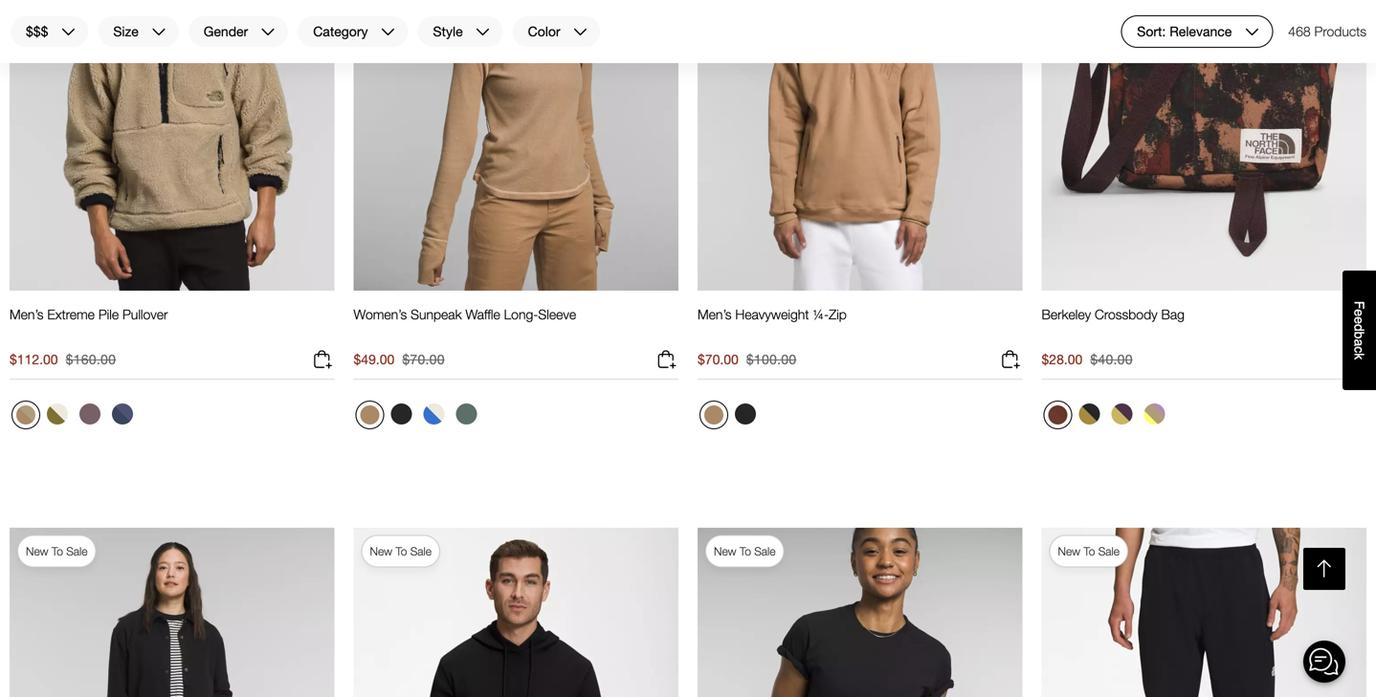 Task type: describe. For each thing, give the bounding box(es) containing it.
Almond Butter/Monogram radio
[[700, 401, 729, 430]]

Cave Blue/Shady Blue radio
[[107, 399, 138, 430]]

pullover
[[123, 307, 168, 323]]

sale for men's tnf™ nylon easy pants "image" at bottom
[[1099, 545, 1120, 559]]

Khaki Stone/Almond Butter radio
[[11, 401, 40, 430]]

f e e d b a c k button
[[1343, 271, 1377, 391]]

3 new from the left
[[714, 545, 737, 559]]

new for men's tnf™ nylon easy pants "image" at bottom
[[1058, 545, 1081, 559]]

468 products
[[1289, 23, 1367, 39]]

tnf black/mineral gold image
[[1080, 404, 1101, 425]]

d
[[1352, 325, 1368, 332]]

dark sage image
[[456, 404, 477, 425]]

$choose color$ option group for $70.00
[[354, 399, 484, 437]]

sale for women's valley twill utility shacket image at the left bottom of page
[[66, 545, 88, 559]]

khaki stone/almond butter image
[[16, 406, 35, 425]]

brandy brown evolved texture print/brandy brown image
[[1049, 406, 1068, 425]]

style button
[[417, 15, 504, 48]]

2 $70.00 from the left
[[698, 352, 739, 368]]

$160.00
[[66, 352, 116, 368]]

back to top image
[[1313, 557, 1337, 582]]

relevance
[[1170, 24, 1233, 39]]

f
[[1352, 301, 1368, 310]]

sort:
[[1138, 24, 1167, 39]]

$$$
[[26, 24, 48, 39]]

$choose color$ option group for $100.00
[[698, 399, 763, 437]]

men's extreme pile pullover
[[10, 307, 168, 323]]

berkeley crossbody bag button
[[1042, 306, 1185, 341]]

1 e from the top
[[1352, 310, 1368, 317]]

k
[[1352, 354, 1368, 360]]

3 sale from the left
[[755, 545, 776, 559]]

TNF Black/Mineral Gold radio
[[1075, 399, 1105, 430]]

men's extreme pile pullover image
[[10, 0, 335, 291]]

TNF Black radio
[[386, 399, 417, 430]]

mineral purple cactus camo print/khaki stone/lemon yellow image
[[1145, 404, 1166, 425]]

$100.00
[[747, 352, 797, 368]]

bag
[[1162, 307, 1185, 323]]

products
[[1315, 23, 1367, 39]]

crossbody
[[1095, 307, 1158, 323]]

to for men's waffle hoodie image
[[396, 545, 407, 559]]

size
[[113, 24, 139, 39]]

women's
[[354, 307, 407, 323]]

pile
[[98, 307, 119, 323]]

c
[[1352, 347, 1368, 354]]

to for men's tnf™ nylon easy pants "image" at bottom
[[1084, 545, 1096, 559]]

berkeley
[[1042, 307, 1092, 323]]

Almond Butter radio
[[356, 401, 384, 430]]

¼-
[[813, 307, 829, 323]]

$choose color$ option group for $160.00
[[10, 399, 140, 437]]

gardenia white/optic blue image
[[424, 404, 445, 425]]

women's sunpeak waffle long-sleeve image
[[354, 0, 679, 291]]

468 products status
[[1289, 15, 1367, 48]]

f e e d b a c k
[[1352, 301, 1368, 360]]

Gardenia White/Optic Blue radio
[[419, 399, 450, 430]]

men's for men's heavyweight ¼-zip
[[698, 307, 732, 323]]

men's heavyweight ¼-zip button
[[698, 306, 847, 341]]

category
[[313, 24, 368, 39]]

extreme
[[47, 307, 95, 323]]

Dark Sage radio
[[451, 399, 482, 430]]



Task type: vqa. For each thing, say whether or not it's contained in the screenshot.
4th To from the right
yes



Task type: locate. For each thing, give the bounding box(es) containing it.
size button
[[97, 15, 180, 48]]

3 $choose color$ option group from the left
[[698, 399, 763, 437]]

1 new from the left
[[26, 545, 48, 559]]

Fawn Grey Engraved Mountain Print radio
[[75, 399, 105, 430]]

0 horizontal spatial $70.00
[[402, 352, 445, 368]]

new for men's waffle hoodie image
[[370, 545, 393, 559]]

women's valley twill utility shacket image
[[10, 528, 335, 698]]

$112.00
[[10, 352, 58, 368]]

sleeve
[[539, 307, 577, 323]]

Black Currant Purple/Yellow Silt radio
[[1107, 399, 1138, 430]]

b
[[1352, 332, 1368, 339]]

$70.00 down sunpeak
[[402, 352, 445, 368]]

women's sunpeak waffle long-sleeve button
[[354, 306, 577, 341]]

2 $choose color$ option group from the left
[[354, 399, 484, 437]]

2 e from the top
[[1352, 317, 1368, 325]]

category button
[[297, 15, 409, 48]]

cave blue/shady blue image
[[112, 404, 133, 425]]

$70.00
[[402, 352, 445, 368], [698, 352, 739, 368]]

almond butter/monogram image
[[705, 406, 724, 425]]

new to sale
[[26, 545, 88, 559], [370, 545, 432, 559], [714, 545, 776, 559], [1058, 545, 1120, 559]]

$choose color$ option group
[[10, 399, 140, 437], [354, 399, 484, 437], [698, 399, 763, 437], [1042, 399, 1172, 437]]

almond butter image
[[360, 406, 380, 425]]

black currant purple/yellow silt image
[[1112, 404, 1133, 425]]

men's extreme pile pullover button
[[10, 306, 168, 341]]

2 new to sale from the left
[[370, 545, 432, 559]]

sale
[[66, 545, 88, 559], [411, 545, 432, 559], [755, 545, 776, 559], [1099, 545, 1120, 559]]

men's for men's extreme pile pullover
[[10, 307, 44, 323]]

sunpeak
[[411, 307, 462, 323]]

0 horizontal spatial men's
[[10, 307, 44, 323]]

1 to from the left
[[52, 545, 63, 559]]

1 $70.00 from the left
[[402, 352, 445, 368]]

men's
[[10, 307, 44, 323], [698, 307, 732, 323]]

men's waffle hoodie image
[[354, 528, 679, 698]]

e
[[1352, 310, 1368, 317], [1352, 317, 1368, 325]]

1 new to sale from the left
[[26, 545, 88, 559]]

$choose color$ option group for $40.00
[[1042, 399, 1172, 437]]

men's left heavyweight
[[698, 307, 732, 323]]

men's tnf™ nylon easy pants image
[[1042, 528, 1367, 698]]

2 to from the left
[[396, 545, 407, 559]]

$28.00
[[1042, 352, 1083, 368]]

e up "d"
[[1352, 310, 1368, 317]]

men's inside "button"
[[698, 307, 732, 323]]

gender
[[204, 24, 248, 39]]

1 men's from the left
[[10, 307, 44, 323]]

2 new from the left
[[370, 545, 393, 559]]

waffle
[[466, 307, 501, 323]]

a
[[1352, 339, 1368, 347]]

men's heavyweight ¼-zip
[[698, 307, 847, 323]]

sort: relevance button
[[1121, 15, 1274, 48]]

berkeley crossbody bag
[[1042, 307, 1185, 323]]

berkeley crossbody bag image
[[1042, 0, 1367, 291]]

gardenia white/sulphur moss image
[[47, 404, 68, 425]]

sort: relevance
[[1138, 24, 1233, 39]]

style
[[433, 24, 463, 39]]

to
[[52, 545, 63, 559], [396, 545, 407, 559], [740, 545, 752, 559], [1084, 545, 1096, 559]]

gender button
[[187, 15, 289, 48]]

468
[[1289, 23, 1311, 39]]

new to sale for men's waffle hoodie image
[[370, 545, 432, 559]]

$49.00
[[354, 352, 395, 368]]

new to sale for men's tnf™ nylon easy pants "image" at bottom
[[1058, 545, 1120, 559]]

women's sunpeak waffle long-sleeve
[[354, 307, 577, 323]]

3 to from the left
[[740, 545, 752, 559]]

color
[[528, 24, 561, 39]]

Gardenia White/Sulphur Moss radio
[[42, 399, 73, 430]]

4 $choose color$ option group from the left
[[1042, 399, 1172, 437]]

e up b
[[1352, 317, 1368, 325]]

new
[[26, 545, 48, 559], [370, 545, 393, 559], [714, 545, 737, 559], [1058, 545, 1081, 559]]

4 new to sale from the left
[[1058, 545, 1120, 559]]

long-
[[504, 307, 539, 323]]

1 sale from the left
[[66, 545, 88, 559]]

Mineral Purple Cactus Camo Print/Khaki Stone/Lemon Yellow radio
[[1140, 399, 1171, 430]]

color button
[[512, 15, 602, 48]]

1 horizontal spatial $70.00
[[698, 352, 739, 368]]

4 sale from the left
[[1099, 545, 1120, 559]]

$70.00 left $100.00
[[698, 352, 739, 368]]

women's short-sleeve brand proud tee image
[[698, 528, 1023, 698]]

1 $choose color$ option group from the left
[[10, 399, 140, 437]]

$40.00
[[1091, 352, 1133, 368]]

new for women's valley twill utility shacket image at the left bottom of page
[[26, 545, 48, 559]]

Brandy Brown Evolved Texture Print/Brandy Brown radio
[[1044, 401, 1073, 430]]

2 sale from the left
[[411, 545, 432, 559]]

tnf black image
[[391, 404, 412, 425]]

sale for men's waffle hoodie image
[[411, 545, 432, 559]]

new to sale for women's valley twill utility shacket image at the left bottom of page
[[26, 545, 88, 559]]

men's left extreme
[[10, 307, 44, 323]]

4 to from the left
[[1084, 545, 1096, 559]]

to for women's valley twill utility shacket image at the left bottom of page
[[52, 545, 63, 559]]

2 men's from the left
[[698, 307, 732, 323]]

zip
[[829, 307, 847, 323]]

3 new to sale from the left
[[714, 545, 776, 559]]

4 new from the left
[[1058, 545, 1081, 559]]

men's heavyweight ¼-zip image
[[698, 0, 1023, 291]]

men's inside button
[[10, 307, 44, 323]]

heavyweight
[[736, 307, 809, 323]]

TNF Black/TNF White radio
[[731, 399, 761, 430]]

tnf black/tnf white image
[[735, 404, 756, 425]]

1 horizontal spatial men's
[[698, 307, 732, 323]]

$$$ button
[[10, 15, 89, 48]]

fawn grey engraved mountain print image
[[79, 404, 101, 425]]



